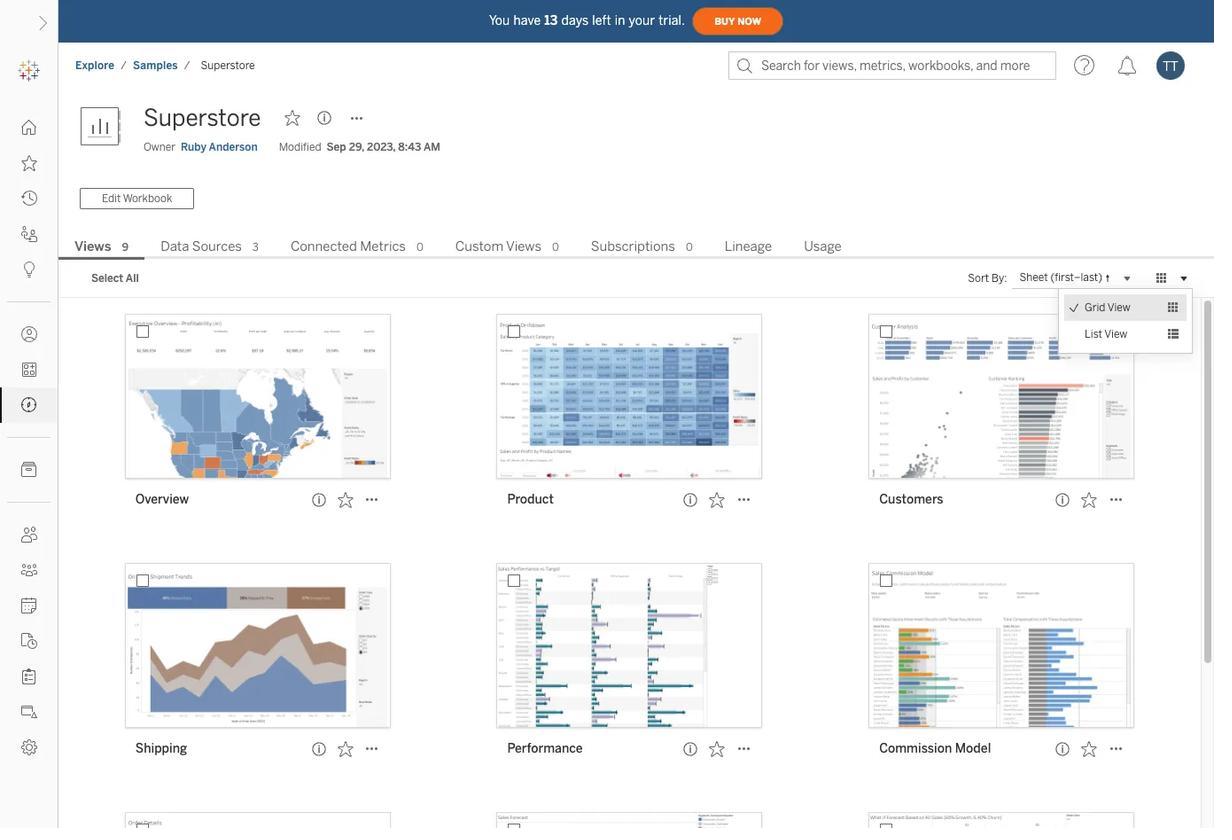 Task type: vqa. For each thing, say whether or not it's contained in the screenshot.


Task type: describe. For each thing, give the bounding box(es) containing it.
(first–last)
[[1051, 271, 1103, 284]]

product
[[508, 492, 554, 507]]

modified
[[279, 141, 321, 153]]

trial.
[[659, 13, 686, 28]]

grid view image
[[1154, 270, 1170, 286]]

days
[[562, 13, 589, 28]]

data sources
[[161, 238, 242, 254]]

buy now button
[[693, 7, 784, 35]]

sources
[[192, 238, 242, 254]]

grid
[[1085, 301, 1106, 314]]

1 / from the left
[[121, 59, 127, 72]]

now
[[738, 16, 762, 27]]

recommendations image
[[21, 262, 37, 278]]

samples
[[133, 59, 178, 72]]

modified sep 29, 2023, 8:43 am
[[279, 141, 441, 153]]

1 views from the left
[[74, 238, 111, 254]]

0 vertical spatial superstore
[[201, 59, 255, 72]]

by:
[[992, 272, 1008, 285]]

Search for views, metrics, workbooks, and more text field
[[729, 51, 1057, 80]]

all
[[126, 272, 139, 285]]

select all button
[[80, 268, 150, 289]]

sort by:
[[969, 272, 1008, 285]]

owner ruby anderson
[[144, 141, 258, 153]]

overview
[[136, 492, 189, 507]]

buy
[[715, 16, 735, 27]]

lineage
[[725, 238, 772, 254]]

superstore main content
[[59, 89, 1215, 828]]

2023,
[[367, 141, 396, 153]]

collections image
[[21, 362, 37, 378]]

subscriptions
[[591, 238, 676, 254]]

groups image
[[21, 562, 37, 578]]

have
[[514, 13, 541, 28]]

select all
[[91, 272, 139, 285]]

commission
[[880, 741, 953, 756]]

anderson
[[209, 141, 258, 153]]

explore link
[[74, 59, 115, 73]]

am
[[424, 141, 441, 153]]

shared with me image
[[21, 226, 37, 242]]

metrics
[[360, 238, 406, 254]]

custom views
[[456, 238, 542, 254]]

main navigation. press the up and down arrow keys to access links. element
[[0, 110, 58, 765]]

model
[[956, 741, 992, 756]]

2 / from the left
[[184, 59, 190, 72]]

customers
[[880, 492, 944, 507]]

view for grid view
[[1108, 301, 1131, 314]]

in
[[615, 13, 626, 28]]

sep
[[327, 141, 346, 153]]

9
[[122, 241, 129, 254]]

sheet (first–last)
[[1020, 271, 1103, 284]]

ruby anderson link
[[181, 139, 258, 155]]

connected
[[291, 238, 357, 254]]

connected metrics
[[291, 238, 406, 254]]

explore / samples /
[[75, 59, 190, 72]]



Task type: locate. For each thing, give the bounding box(es) containing it.
/ right samples link
[[184, 59, 190, 72]]

3 0 from the left
[[686, 241, 693, 254]]

usage
[[804, 238, 842, 254]]

0
[[417, 241, 424, 254], [552, 241, 559, 254], [686, 241, 693, 254]]

1 0 from the left
[[417, 241, 424, 254]]

sort
[[969, 272, 990, 285]]

superstore inside main content
[[144, 104, 261, 132]]

navigation panel element
[[0, 53, 58, 765]]

custom
[[456, 238, 504, 254]]

0 horizontal spatial /
[[121, 59, 127, 72]]

1 horizontal spatial views
[[506, 238, 542, 254]]

1 vertical spatial view
[[1105, 328, 1128, 340]]

0 horizontal spatial views
[[74, 238, 111, 254]]

1 vertical spatial superstore
[[144, 104, 261, 132]]

ruby
[[181, 141, 207, 153]]

superstore element
[[196, 59, 260, 72]]

view right grid
[[1108, 301, 1131, 314]]

0 for views
[[552, 241, 559, 254]]

views
[[74, 238, 111, 254], [506, 238, 542, 254]]

data
[[161, 238, 189, 254]]

superstore up owner ruby anderson
[[144, 104, 261, 132]]

recents image
[[21, 191, 37, 207]]

0 right custom views
[[552, 241, 559, 254]]

workbook image
[[80, 100, 133, 153]]

29,
[[349, 141, 364, 153]]

1 horizontal spatial 0
[[552, 241, 559, 254]]

edit workbook
[[102, 192, 172, 205]]

owner
[[144, 141, 176, 153]]

views left 9
[[74, 238, 111, 254]]

0 for metrics
[[417, 241, 424, 254]]

you have 13 days left in your trial.
[[489, 13, 686, 28]]

/
[[121, 59, 127, 72], [184, 59, 190, 72]]

edit workbook button
[[80, 188, 194, 209]]

grid view
[[1085, 301, 1131, 314]]

site status image
[[21, 704, 37, 720]]

superstore
[[201, 59, 255, 72], [144, 104, 261, 132]]

0 right subscriptions
[[686, 241, 693, 254]]

views right custom
[[506, 238, 542, 254]]

/ right explore at the top
[[121, 59, 127, 72]]

0 vertical spatial view
[[1108, 301, 1131, 314]]

superstore right samples link
[[201, 59, 255, 72]]

edit
[[102, 192, 121, 205]]

0 right metrics
[[417, 241, 424, 254]]

left
[[593, 13, 612, 28]]

you
[[489, 13, 510, 28]]

external assets image
[[21, 462, 37, 478]]

sheet
[[1020, 271, 1049, 284]]

13
[[545, 13, 558, 28]]

explore image
[[21, 397, 37, 413]]

users image
[[21, 527, 37, 543]]

workbook
[[123, 192, 172, 205]]

settings image
[[21, 740, 37, 755]]

home image
[[21, 120, 37, 136]]

select
[[91, 272, 123, 285]]

personal space image
[[21, 326, 37, 342]]

change view mode list box
[[1060, 289, 1193, 353]]

sub-spaces tab list
[[59, 237, 1215, 260]]

view right list
[[1105, 328, 1128, 340]]

view for list view
[[1105, 328, 1128, 340]]

list view
[[1085, 328, 1128, 340]]

2 0 from the left
[[552, 241, 559, 254]]

sheet (first–last) button
[[1013, 268, 1137, 289]]

jobs image
[[21, 633, 37, 649]]

favorites image
[[21, 155, 37, 171]]

2 views from the left
[[506, 238, 542, 254]]

2 horizontal spatial 0
[[686, 241, 693, 254]]

schedules image
[[21, 598, 37, 614]]

your
[[629, 13, 655, 28]]

tasks image
[[21, 669, 37, 685]]

0 horizontal spatial 0
[[417, 241, 424, 254]]

performance
[[508, 741, 583, 756]]

shipping
[[136, 741, 187, 756]]

explore
[[75, 59, 115, 72]]

samples link
[[132, 59, 179, 73]]

view
[[1108, 301, 1131, 314], [1105, 328, 1128, 340]]

list
[[1085, 328, 1103, 340]]

buy now
[[715, 16, 762, 27]]

3
[[253, 241, 259, 254]]

1 horizontal spatial /
[[184, 59, 190, 72]]

commission model
[[880, 741, 992, 756]]

8:43
[[398, 141, 421, 153]]



